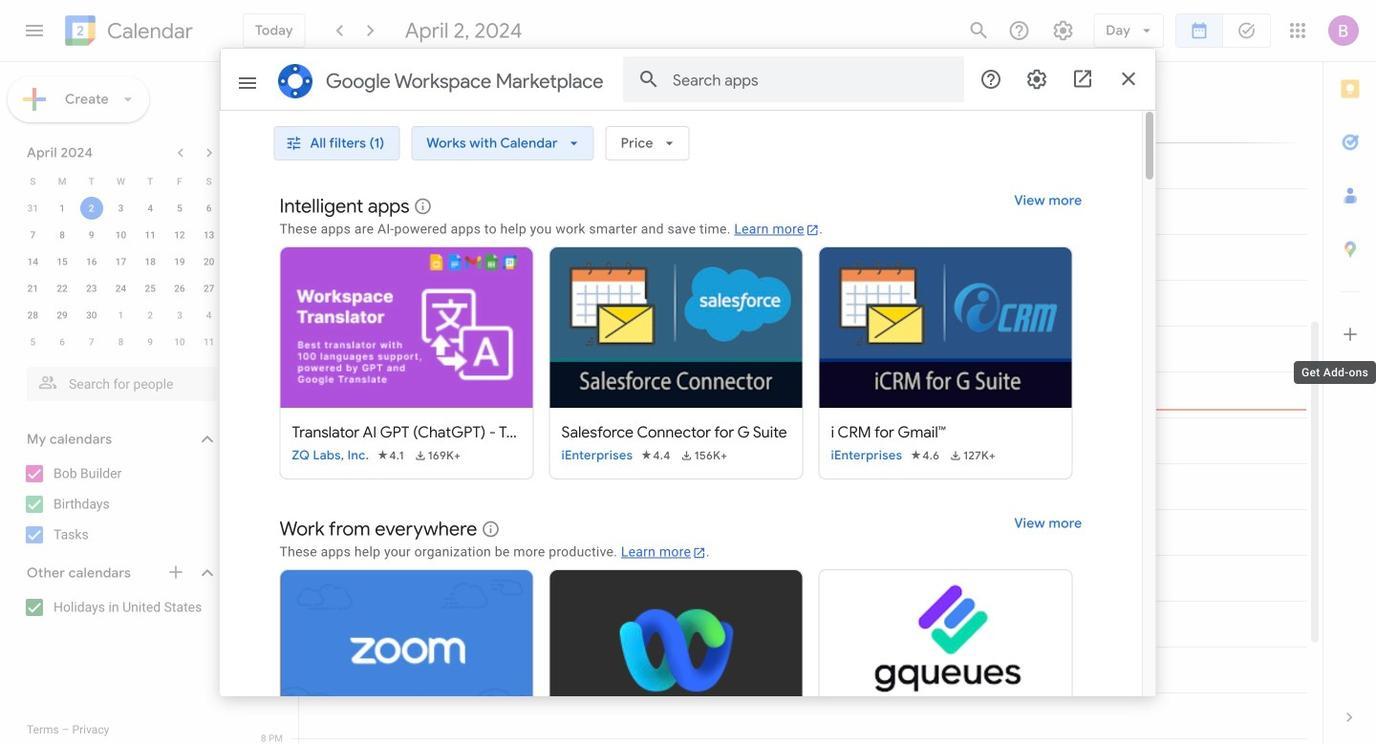 Task type: describe. For each thing, give the bounding box(es) containing it.
may 8 element
[[109, 331, 132, 354]]

2 row from the top
[[18, 195, 224, 222]]

7 row from the top
[[18, 329, 224, 356]]

30 element
[[80, 304, 103, 327]]

23 element
[[80, 277, 103, 300]]

may 3 element
[[168, 304, 191, 327]]

25 element
[[139, 277, 162, 300]]

5 element
[[168, 197, 191, 220]]

29 element
[[51, 304, 74, 327]]

12 element
[[168, 224, 191, 247]]

may 6 element
[[51, 331, 74, 354]]

main drawer image
[[23, 19, 46, 42]]

may 1 element
[[109, 304, 132, 327]]

3 row from the top
[[18, 222, 224, 248]]

11 element
[[139, 224, 162, 247]]

calendar element
[[61, 11, 193, 54]]

may 11 element
[[197, 331, 220, 354]]

heading inside calendar element
[[103, 20, 193, 43]]

6 row from the top
[[18, 302, 224, 329]]

17 element
[[109, 250, 132, 273]]

22 element
[[51, 277, 74, 300]]

21 element
[[21, 277, 44, 300]]

1 row from the top
[[18, 168, 224, 195]]

10 element
[[109, 224, 132, 247]]

5 row from the top
[[18, 275, 224, 302]]



Task type: locate. For each thing, give the bounding box(es) containing it.
may 9 element
[[139, 331, 162, 354]]

may 10 element
[[168, 331, 191, 354]]

6 element
[[197, 197, 220, 220]]

13 element
[[197, 224, 220, 247]]

row up 3 element
[[18, 168, 224, 195]]

cell inside april 2024 grid
[[77, 195, 106, 222]]

heading
[[103, 20, 193, 43]]

row down 10 element
[[18, 248, 224, 275]]

18 element
[[139, 250, 162, 273]]

row
[[18, 168, 224, 195], [18, 195, 224, 222], [18, 222, 224, 248], [18, 248, 224, 275], [18, 275, 224, 302], [18, 302, 224, 329], [18, 329, 224, 356]]

3 element
[[109, 197, 132, 220]]

16 element
[[80, 250, 103, 273]]

row down 24 'element'
[[18, 302, 224, 329]]

may 2 element
[[139, 304, 162, 327]]

row up 10 element
[[18, 195, 224, 222]]

may 5 element
[[21, 331, 44, 354]]

24 element
[[109, 277, 132, 300]]

8 element
[[51, 224, 74, 247]]

row up the 17 element
[[18, 222, 224, 248]]

row group
[[18, 195, 224, 356]]

april 2024 grid
[[18, 168, 224, 356]]

2, today element
[[80, 197, 103, 220]]

my calendars list
[[4, 459, 237, 550]]

None search field
[[0, 359, 237, 401]]

may 4 element
[[197, 304, 220, 327]]

1 element
[[51, 197, 74, 220]]

grid
[[245, 62, 1323, 744]]

cell
[[77, 195, 106, 222]]

may 7 element
[[80, 331, 103, 354]]

20 element
[[197, 250, 220, 273]]

row up the may 1 element
[[18, 275, 224, 302]]

4 row from the top
[[18, 248, 224, 275]]

row down the may 1 element
[[18, 329, 224, 356]]

column header
[[298, 62, 1307, 142]]

9 element
[[80, 224, 103, 247]]

14 element
[[21, 250, 44, 273]]

15 element
[[51, 250, 74, 273]]

7 element
[[21, 224, 44, 247]]

28 element
[[21, 304, 44, 327]]

tab list
[[1324, 62, 1376, 691]]

27 element
[[197, 277, 220, 300]]

4 element
[[139, 197, 162, 220]]

march 31 element
[[21, 197, 44, 220]]

19 element
[[168, 250, 191, 273]]

26 element
[[168, 277, 191, 300]]



Task type: vqa. For each thing, say whether or not it's contained in the screenshot.
April 5 element
no



